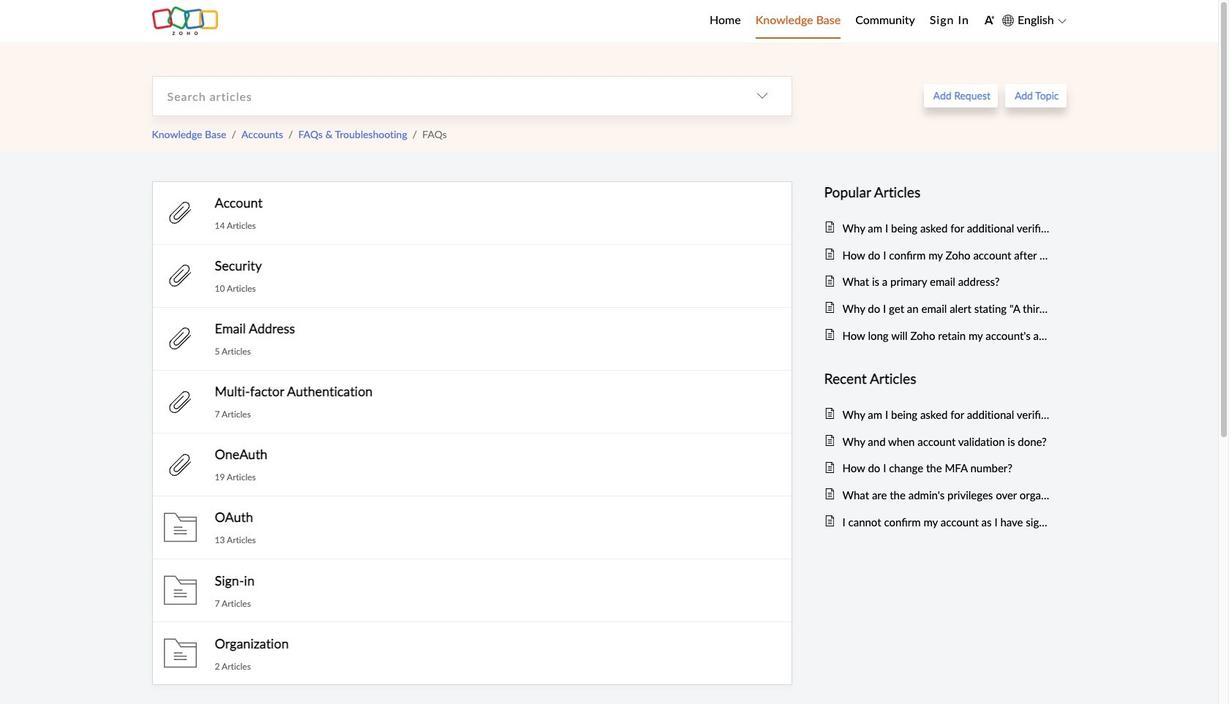 Task type: vqa. For each thing, say whether or not it's contained in the screenshot.
2nd heading from the bottom
yes



Task type: locate. For each thing, give the bounding box(es) containing it.
Search articles field
[[153, 77, 733, 115]]

choose category element
[[733, 77, 792, 115]]

1 vertical spatial heading
[[825, 368, 1052, 390]]

choose category image
[[756, 90, 768, 102]]

1 heading from the top
[[825, 181, 1052, 204]]

0 vertical spatial heading
[[825, 181, 1052, 204]]

choose languages element
[[1003, 11, 1067, 30]]

2 heading from the top
[[825, 368, 1052, 390]]

heading
[[825, 181, 1052, 204], [825, 368, 1052, 390]]



Task type: describe. For each thing, give the bounding box(es) containing it.
user preference element
[[984, 10, 995, 32]]

user preference image
[[984, 15, 995, 26]]



